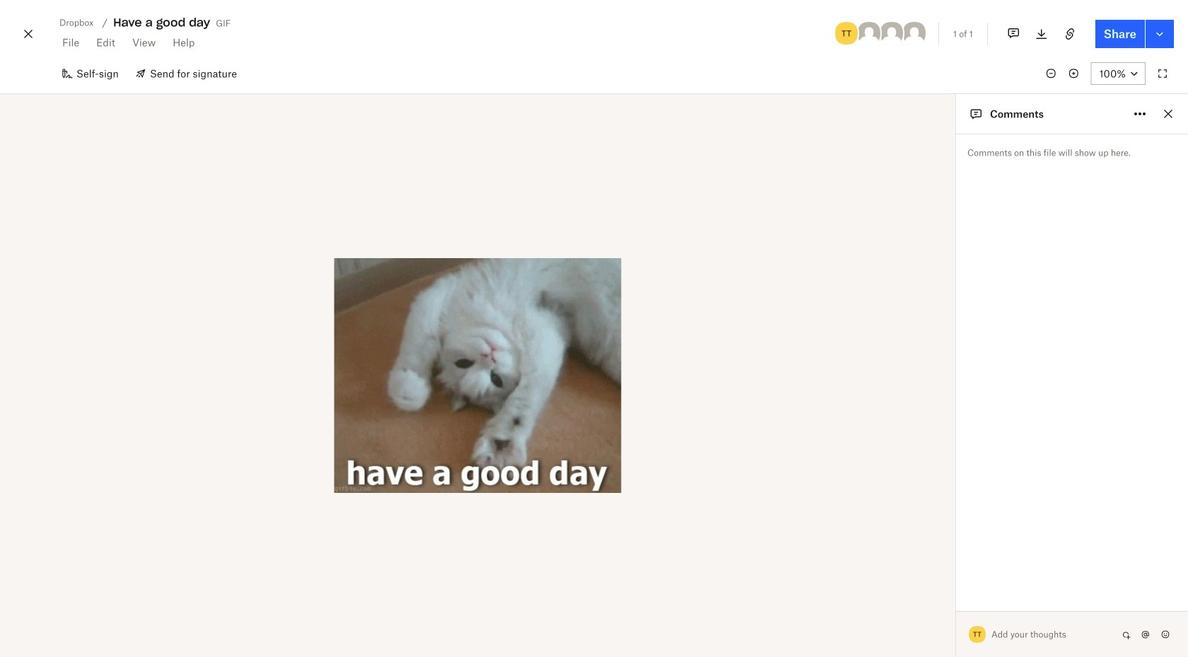 Task type: describe. For each thing, give the bounding box(es) containing it.
Add your thoughts text field
[[992, 623, 1118, 646]]

close right sidebar image
[[1160, 105, 1177, 122]]

add your thoughts image
[[992, 627, 1106, 642]]



Task type: locate. For each thing, give the bounding box(es) containing it.
have a good day.gif image
[[334, 258, 622, 493]]

close image
[[20, 23, 37, 45]]



Task type: vqa. For each thing, say whether or not it's contained in the screenshot.
DON'T at the left
no



